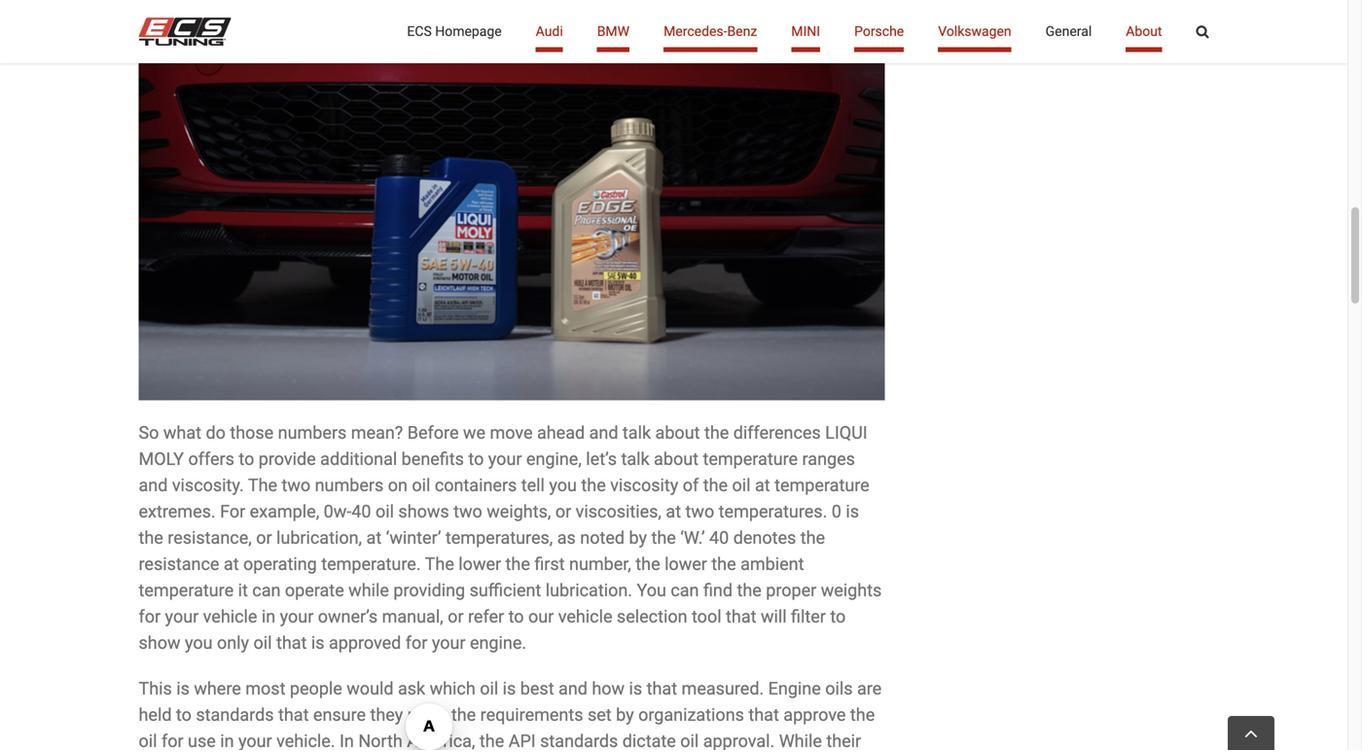 Task type: vqa. For each thing, say whether or not it's contained in the screenshot.
for within "This is where most people would ask which oil is best and how is that measured. Engine oils are held to standards that ensure they meet the requirements set by organizations that approve the oil for use in your vehicle. In North America, the API standards dictate oil approval. While the"
yes



Task type: locate. For each thing, give the bounding box(es) containing it.
vehicle up only
[[203, 607, 257, 627]]

two up 'w.'
[[686, 502, 715, 522]]

1 horizontal spatial can
[[671, 581, 699, 601]]

0 horizontal spatial or
[[256, 528, 272, 548]]

measured.
[[682, 679, 764, 699]]

is right the how
[[629, 679, 643, 699]]

while
[[349, 581, 389, 601]]

temperature down resistance
[[139, 581, 234, 601]]

benz
[[727, 23, 757, 39]]

and up let's
[[589, 423, 618, 443]]

providing
[[394, 581, 465, 601]]

lower down temperatures,
[[459, 554, 501, 575]]

bmw
[[597, 23, 630, 39]]

0 vertical spatial temperature
[[703, 449, 798, 470]]

0 horizontal spatial standards
[[196, 705, 274, 726]]

you
[[637, 581, 667, 601]]

meet
[[407, 705, 447, 726]]

standards down "set"
[[540, 731, 618, 750]]

40 right 'w.'
[[710, 528, 729, 548]]

1 horizontal spatial vehicle
[[558, 607, 613, 627]]

can left find
[[671, 581, 699, 601]]

and left the how
[[559, 679, 588, 699]]

containers
[[435, 475, 517, 496]]

vehicle down lubrication.
[[558, 607, 613, 627]]

oil
[[412, 475, 431, 496], [732, 475, 751, 496], [376, 502, 394, 522], [254, 633, 272, 654], [480, 679, 499, 699], [139, 731, 157, 750], [681, 731, 699, 750]]

temperature
[[703, 449, 798, 470], [775, 475, 870, 496], [139, 581, 234, 601]]

2 horizontal spatial or
[[556, 502, 572, 522]]

volkswagen
[[938, 23, 1012, 39]]

2 vertical spatial and
[[559, 679, 588, 699]]

2 vertical spatial or
[[448, 607, 464, 627]]

general
[[1046, 23, 1092, 39]]

numbers
[[278, 423, 347, 443], [315, 475, 384, 496]]

in right the use
[[220, 731, 234, 750]]

two
[[282, 475, 311, 496], [454, 502, 483, 522], [686, 502, 715, 522]]

1 vertical spatial standards
[[540, 731, 618, 750]]

standards down where
[[196, 705, 274, 726]]

mercedes-benz
[[664, 23, 757, 39]]

for
[[220, 502, 245, 522]]

what
[[163, 423, 201, 443]]

for
[[139, 607, 161, 627], [406, 633, 428, 654], [162, 731, 184, 750]]

at up 'w.'
[[666, 502, 681, 522]]

extremes.
[[139, 502, 216, 522]]

talk
[[623, 423, 651, 443], [621, 449, 650, 470]]

the left api
[[480, 731, 504, 750]]

operate
[[285, 581, 344, 601]]

1 vertical spatial numbers
[[315, 475, 384, 496]]

requirements
[[480, 705, 583, 726]]

40 up lubrication, on the bottom left of page
[[352, 502, 371, 522]]

1 horizontal spatial standards
[[540, 731, 618, 750]]

0 horizontal spatial 40
[[352, 502, 371, 522]]

0 horizontal spatial the
[[248, 475, 277, 496]]

at
[[755, 475, 770, 496], [666, 502, 681, 522], [366, 528, 382, 548], [224, 554, 239, 575]]

ecs homepage link
[[407, 0, 502, 63]]

you left only
[[185, 633, 213, 654]]

40
[[352, 502, 371, 522], [710, 528, 729, 548]]

porsche
[[855, 23, 904, 39]]

0 vertical spatial for
[[139, 607, 161, 627]]

lower down 'w.'
[[665, 554, 707, 575]]

vehicle.
[[276, 731, 335, 750]]

1 vertical spatial talk
[[621, 449, 650, 470]]

vehicle
[[203, 607, 257, 627], [558, 607, 613, 627]]

0 horizontal spatial can
[[252, 581, 281, 601]]

you
[[549, 475, 577, 496], [185, 633, 213, 654]]

by right "set"
[[616, 705, 634, 726]]

temperature down ranges
[[775, 475, 870, 496]]

additional
[[320, 449, 397, 470]]

0 vertical spatial 40
[[352, 502, 371, 522]]

your left the vehicle.
[[238, 731, 272, 750]]

1 horizontal spatial two
[[454, 502, 483, 522]]

or up as
[[556, 502, 572, 522]]

the up example,
[[248, 475, 277, 496]]

1 horizontal spatial in
[[262, 607, 276, 627]]

owner's
[[318, 607, 378, 627]]

and inside this is where most people would ask which oil is best and how is that measured. engine oils are held to standards that ensure they meet the requirements set by organizations that approve the oil for use in your vehicle. in north america, the api standards dictate oil approval. while the
[[559, 679, 588, 699]]

2 vertical spatial for
[[162, 731, 184, 750]]

that up people
[[276, 633, 307, 654]]

0 horizontal spatial and
[[139, 475, 168, 496]]

refer
[[468, 607, 504, 627]]

in
[[262, 607, 276, 627], [220, 731, 234, 750]]

1 vehicle from the left
[[203, 607, 257, 627]]

ensure
[[313, 705, 366, 726]]

1 lower from the left
[[459, 554, 501, 575]]

ecs
[[407, 23, 432, 39]]

1 vertical spatial and
[[139, 475, 168, 496]]

temperature down differences
[[703, 449, 798, 470]]

your down manual, at the bottom left of page
[[432, 633, 466, 654]]

your
[[488, 449, 522, 470], [165, 607, 199, 627], [280, 607, 314, 627], [432, 633, 466, 654], [238, 731, 272, 750]]

that left will
[[726, 607, 757, 627]]

by down viscosities,
[[629, 528, 647, 548]]

'winter'
[[386, 528, 441, 548]]

the right of
[[703, 475, 728, 496]]

1 vertical spatial in
[[220, 731, 234, 750]]

that up the vehicle.
[[278, 705, 309, 726]]

2 vehicle from the left
[[558, 607, 613, 627]]

can
[[252, 581, 281, 601], [671, 581, 699, 601]]

this is where most people would ask which oil is best and how is that measured. engine oils are held to standards that ensure they meet the requirements set by organizations that approve the oil for use in your vehicle. in north america, the api standards dictate oil approval. while the
[[139, 679, 882, 750]]

oil right "on"
[[412, 475, 431, 496]]

would
[[347, 679, 394, 699]]

by inside this is where most people would ask which oil is best and how is that measured. engine oils are held to standards that ensure they meet the requirements set by organizations that approve the oil for use in your vehicle. in north america, the api standards dictate oil approval. while the
[[616, 705, 634, 726]]

the down the are
[[851, 705, 875, 726]]

the up providing
[[425, 554, 454, 575]]

2 horizontal spatial and
[[589, 423, 618, 443]]

1 vertical spatial you
[[185, 633, 213, 654]]

to right held
[[176, 705, 192, 726]]

0 horizontal spatial lower
[[459, 554, 501, 575]]

0 horizontal spatial in
[[220, 731, 234, 750]]

is right the "0"
[[846, 502, 859, 522]]

0 vertical spatial or
[[556, 502, 572, 522]]

noted
[[580, 528, 625, 548]]

your up show
[[165, 607, 199, 627]]

2 horizontal spatial two
[[686, 502, 715, 522]]

the up you
[[636, 554, 660, 575]]

0 vertical spatial talk
[[623, 423, 651, 443]]

numbers up provide
[[278, 423, 347, 443]]

1 horizontal spatial lower
[[665, 554, 707, 575]]

1 vertical spatial about
[[654, 449, 699, 470]]

in down operating
[[262, 607, 276, 627]]

0 vertical spatial the
[[248, 475, 277, 496]]

viscosity.
[[172, 475, 244, 496]]

find
[[704, 581, 733, 601]]

or up operating
[[256, 528, 272, 548]]

engine
[[769, 679, 821, 699]]

for left the use
[[162, 731, 184, 750]]

to
[[239, 449, 254, 470], [469, 449, 484, 470], [509, 607, 524, 627], [831, 607, 846, 627], [176, 705, 192, 726]]

1 vertical spatial temperature
[[775, 475, 870, 496]]

or left refer
[[448, 607, 464, 627]]

general link
[[1046, 0, 1092, 63]]

use
[[188, 731, 216, 750]]

the up find
[[712, 554, 736, 575]]

ranges
[[803, 449, 855, 470]]

1 horizontal spatial 40
[[710, 528, 729, 548]]

two down provide
[[282, 475, 311, 496]]

mini
[[792, 23, 821, 39]]

for down manual, at the bottom left of page
[[406, 633, 428, 654]]

0 horizontal spatial vehicle
[[203, 607, 257, 627]]

and down moly in the bottom of the page
[[139, 475, 168, 496]]

resistance,
[[168, 528, 252, 548]]

by
[[629, 528, 647, 548], [616, 705, 634, 726]]

you down engine, at left bottom
[[549, 475, 577, 496]]

your inside this is where most people would ask which oil is best and how is that measured. engine oils are held to standards that ensure they meet the requirements set by organizations that approve the oil for use in your vehicle. in north america, the api standards dictate oil approval. while the
[[238, 731, 272, 750]]

mean?
[[351, 423, 403, 443]]

weights,
[[487, 502, 551, 522]]

ask
[[398, 679, 425, 699]]

0w-
[[324, 502, 352, 522]]

to inside this is where most people would ask which oil is best and how is that measured. engine oils are held to standards that ensure they meet the requirements set by organizations that approve the oil for use in your vehicle. in north america, the api standards dictate oil approval. while the
[[176, 705, 192, 726]]

oil up temperatures.
[[732, 475, 751, 496]]

north
[[358, 731, 403, 750]]

can right it
[[252, 581, 281, 601]]

the down let's
[[581, 475, 606, 496]]

1 vertical spatial by
[[616, 705, 634, 726]]

1 horizontal spatial the
[[425, 554, 454, 575]]

the left 'w.'
[[652, 528, 676, 548]]

oil down organizations
[[681, 731, 699, 750]]

the down temperatures.
[[801, 528, 825, 548]]

for up show
[[139, 607, 161, 627]]

1 horizontal spatial you
[[549, 475, 577, 496]]

0 vertical spatial by
[[629, 528, 647, 548]]

0 vertical spatial in
[[262, 607, 276, 627]]

people
[[290, 679, 342, 699]]

api
[[509, 731, 536, 750]]

at up temperatures.
[[755, 475, 770, 496]]

let's
[[586, 449, 617, 470]]

lubrication,
[[276, 528, 362, 548]]

tell
[[521, 475, 545, 496]]

proper
[[766, 581, 817, 601]]

about
[[656, 423, 700, 443], [654, 449, 699, 470]]

move
[[490, 423, 533, 443]]

viscosities,
[[576, 502, 662, 522]]

in
[[340, 731, 354, 750]]

denotes
[[734, 528, 796, 548]]

the
[[705, 423, 729, 443], [581, 475, 606, 496], [703, 475, 728, 496], [139, 528, 163, 548], [652, 528, 676, 548], [801, 528, 825, 548], [506, 554, 530, 575], [636, 554, 660, 575], [712, 554, 736, 575], [737, 581, 762, 601], [451, 705, 476, 726], [851, 705, 875, 726], [480, 731, 504, 750]]

numbers down additional
[[315, 475, 384, 496]]

is down owner's
[[311, 633, 325, 654]]

is
[[846, 502, 859, 522], [311, 633, 325, 654], [176, 679, 190, 699], [503, 679, 516, 699], [629, 679, 643, 699]]

those
[[230, 423, 274, 443]]

in inside this is where most people would ask which oil is best and how is that measured. engine oils are held to standards that ensure they meet the requirements set by organizations that approve the oil for use in your vehicle. in north america, the api standards dictate oil approval. while the
[[220, 731, 234, 750]]

are
[[857, 679, 882, 699]]

mini link
[[792, 0, 821, 63]]

standards
[[196, 705, 274, 726], [540, 731, 618, 750]]

two down containers
[[454, 502, 483, 522]]

at up temperature.
[[366, 528, 382, 548]]

1 horizontal spatial and
[[559, 679, 588, 699]]

temperatures.
[[719, 502, 828, 522]]



Task type: describe. For each thing, give the bounding box(es) containing it.
oil down held
[[139, 731, 157, 750]]

2 lower from the left
[[665, 554, 707, 575]]

0 vertical spatial standards
[[196, 705, 274, 726]]

will
[[761, 607, 787, 627]]

benefits
[[402, 449, 464, 470]]

our
[[528, 607, 554, 627]]

approve
[[784, 705, 846, 726]]

0 horizontal spatial you
[[185, 633, 213, 654]]

most
[[246, 679, 286, 699]]

0 vertical spatial numbers
[[278, 423, 347, 443]]

0 horizontal spatial two
[[282, 475, 311, 496]]

we
[[463, 423, 486, 443]]

0 vertical spatial you
[[549, 475, 577, 496]]

this
[[139, 679, 172, 699]]

first
[[535, 554, 565, 575]]

tool
[[692, 607, 722, 627]]

do
[[206, 423, 226, 443]]

provide
[[259, 449, 316, 470]]

to up containers
[[469, 449, 484, 470]]

audi
[[536, 23, 563, 39]]

they
[[370, 705, 403, 726]]

resistance
[[139, 554, 219, 575]]

volkswagen link
[[938, 0, 1012, 63]]

2 can from the left
[[671, 581, 699, 601]]

that up approval.
[[749, 705, 779, 726]]

filter
[[791, 607, 826, 627]]

oil right only
[[254, 633, 272, 654]]

set
[[588, 705, 612, 726]]

of
[[683, 475, 699, 496]]

approval.
[[703, 731, 775, 750]]

1 vertical spatial 40
[[710, 528, 729, 548]]

homepage
[[435, 23, 502, 39]]

weights
[[821, 581, 882, 601]]

your down move
[[488, 449, 522, 470]]

moly
[[139, 449, 184, 470]]

only
[[217, 633, 249, 654]]

that up organizations
[[647, 679, 677, 699]]

liqui
[[826, 423, 868, 443]]

how
[[592, 679, 625, 699]]

shows
[[398, 502, 449, 522]]

0 vertical spatial and
[[589, 423, 618, 443]]

the right find
[[737, 581, 762, 601]]

it
[[238, 581, 248, 601]]

audi link
[[536, 0, 563, 63]]

while
[[779, 731, 822, 750]]

is right this at bottom left
[[176, 679, 190, 699]]

porsche link
[[855, 0, 904, 63]]

about
[[1126, 23, 1163, 39]]

to down weights
[[831, 607, 846, 627]]

the up the sufficient
[[506, 554, 530, 575]]

temperature.
[[321, 554, 421, 575]]

temperatures,
[[446, 528, 553, 548]]

number,
[[569, 554, 631, 575]]

manual,
[[382, 607, 444, 627]]

the left differences
[[705, 423, 729, 443]]

to down those
[[239, 449, 254, 470]]

'w.'
[[681, 528, 705, 548]]

1 horizontal spatial or
[[448, 607, 464, 627]]

about link
[[1126, 0, 1163, 63]]

the down which
[[451, 705, 476, 726]]

1 can from the left
[[252, 581, 281, 601]]

sufficient
[[470, 581, 541, 601]]

engine.
[[470, 633, 527, 654]]

your down operate
[[280, 607, 314, 627]]

by inside so what do those numbers mean? before we move ahead and talk about the differences liqui moly offers to provide additional benefits to your engine, let's talk about temperature ranges and viscosity. the two numbers on oil containers tell you the viscosity of the oil at temperature extremes. for example, 0w-40 oil shows two weights, or viscosities, at two temperatures. 0 is the resistance, or lubrication, at 'winter' temperatures, as noted by the 'w.' 40 denotes the resistance at operating temperature. the lower the first number, the lower the ambient temperature it can operate while providing sufficient lubrication. you can find the proper weights for your vehicle in your owner's manual, or refer to our vehicle selection tool that will filter to show you only oil that is approved for your engine.
[[629, 528, 647, 548]]

bmw link
[[597, 0, 630, 63]]

ambient
[[741, 554, 804, 575]]

for inside this is where most people would ask which oil is best and how is that measured. engine oils are held to standards that ensure they meet the requirements set by organizations that approve the oil for use in your vehicle. in north america, the api standards dictate oil approval. while the
[[162, 731, 184, 750]]

engine,
[[526, 449, 582, 470]]

1 vertical spatial or
[[256, 528, 272, 548]]

the down extremes.
[[139, 528, 163, 548]]

as
[[557, 528, 576, 548]]

in inside so what do those numbers mean? before we move ahead and talk about the differences liqui moly offers to provide additional benefits to your engine, let's talk about temperature ranges and viscosity. the two numbers on oil containers tell you the viscosity of the oil at temperature extremes. for example, 0w-40 oil shows two weights, or viscosities, at two temperatures. 0 is the resistance, or lubrication, at 'winter' temperatures, as noted by the 'w.' 40 denotes the resistance at operating temperature. the lower the first number, the lower the ambient temperature it can operate while providing sufficient lubrication. you can find the proper weights for your vehicle in your owner's manual, or refer to our vehicle selection tool that will filter to show you only oil that is approved for your engine.
[[262, 607, 276, 627]]

differences
[[734, 423, 821, 443]]

oil right which
[[480, 679, 499, 699]]

ecs homepage
[[407, 23, 502, 39]]

where
[[194, 679, 241, 699]]

america,
[[407, 731, 475, 750]]

selection
[[617, 607, 688, 627]]

to left "our"
[[509, 607, 524, 627]]

2 vertical spatial temperature
[[139, 581, 234, 601]]

1 vertical spatial for
[[406, 633, 428, 654]]

so what do those numbers mean? before we move ahead and talk about the differences liqui moly offers to provide additional benefits to your engine, let's talk about temperature ranges and viscosity. the two numbers on oil containers tell you the viscosity of the oil at temperature extremes. for example, 0w-40 oil shows two weights, or viscosities, at two temperatures. 0 is the resistance, or lubrication, at 'winter' temperatures, as noted by the 'w.' 40 denotes the resistance at operating temperature. the lower the first number, the lower the ambient temperature it can operate while providing sufficient lubrication. you can find the proper weights for your vehicle in your owner's manual, or refer to our vehicle selection tool that will filter to show you only oil that is approved for your engine.
[[139, 423, 882, 654]]

ecs tuning logo image
[[139, 18, 231, 46]]

0 vertical spatial about
[[656, 423, 700, 443]]

held
[[139, 705, 172, 726]]

on
[[388, 475, 408, 496]]

at up it
[[224, 554, 239, 575]]

mercedes-benz link
[[664, 0, 757, 63]]

viscosity
[[610, 475, 679, 496]]

oils
[[826, 679, 853, 699]]

operating
[[243, 554, 317, 575]]

oil down "on"
[[376, 502, 394, 522]]

example,
[[250, 502, 319, 522]]

show
[[139, 633, 181, 654]]

best
[[520, 679, 554, 699]]

offers
[[188, 449, 234, 470]]

organizations
[[639, 705, 744, 726]]

is left best
[[503, 679, 516, 699]]

1 vertical spatial the
[[425, 554, 454, 575]]

dictate
[[623, 731, 676, 750]]

which
[[430, 679, 476, 699]]



